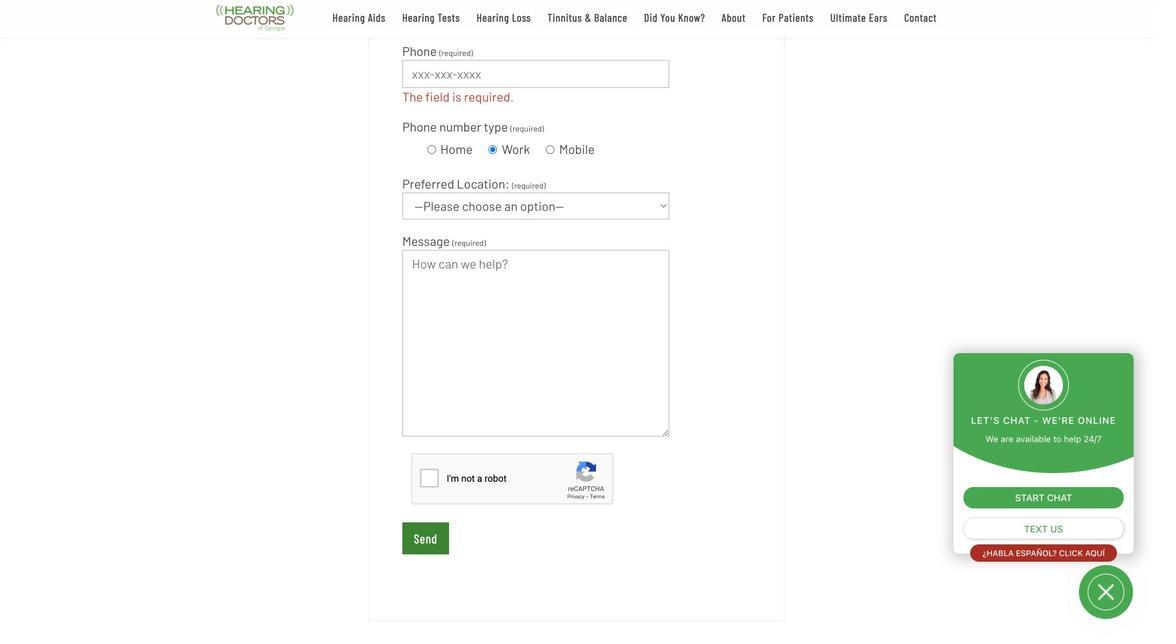 Task type: describe. For each thing, give the bounding box(es) containing it.
hearing doctors of georgia image
[[216, 5, 294, 31]]

yourname@domain.com email field
[[402, 0, 669, 12]]



Task type: locate. For each thing, give the bounding box(es) containing it.
How can we help? text field
[[402, 250, 669, 437]]

live chat operator image
[[1024, 366, 1063, 405]]

None radio
[[427, 145, 436, 154], [489, 145, 497, 154], [427, 145, 436, 154], [489, 145, 497, 154]]

xxx-xxx-xxxx text field
[[402, 60, 669, 88]]

None submit
[[402, 523, 449, 555]]

None radio
[[546, 145, 555, 154]]



